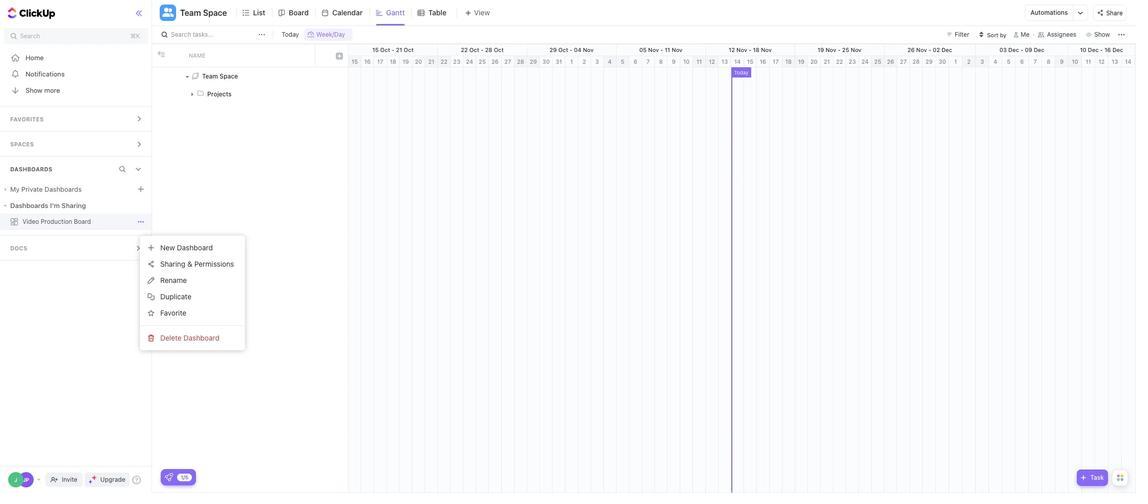 Task type: vqa. For each thing, say whether or not it's contained in the screenshot.
Customize button
no



Task type: locate. For each thing, give the bounding box(es) containing it.
space
[[203, 8, 227, 17], [220, 72, 238, 80]]

6 down 05 nov - 11 nov element
[[634, 58, 638, 65]]

30 element down 02
[[937, 56, 950, 67]]

17 element down 15 oct - 21 oct
[[374, 56, 387, 67]]

28 element left the 31
[[515, 56, 528, 67]]

30 down 02
[[939, 58, 947, 65]]

team down name
[[202, 72, 218, 80]]

1
[[571, 58, 573, 65], [955, 58, 958, 65]]

1 horizontal spatial 18 element
[[783, 56, 796, 67]]

5 oct from the left
[[559, 46, 569, 53]]

5 dec from the left
[[1113, 46, 1124, 53]]

1 horizontal spatial 20 element
[[808, 56, 821, 67]]

13 element down 12 nov - 18 nov
[[719, 56, 732, 67]]

0 horizontal spatial 26 element
[[489, 56, 502, 67]]

-
[[392, 46, 395, 53], [481, 46, 484, 53], [570, 46, 573, 53], [661, 46, 664, 53], [749, 46, 752, 53], [838, 46, 841, 53], [929, 46, 932, 53], [1021, 46, 1024, 53], [1101, 46, 1104, 53]]

9 - from the left
[[1101, 46, 1104, 53]]

31 element
[[553, 56, 566, 67]]

11 right 05 at the top right of page
[[665, 46, 671, 53]]

5 - from the left
[[749, 46, 752, 53]]

20 element down 15 oct - 21 oct element
[[413, 56, 425, 67]]

1 13 from the left
[[722, 58, 728, 65]]

oct
[[381, 46, 390, 53], [404, 46, 414, 53], [470, 46, 480, 53], [494, 46, 504, 53], [559, 46, 569, 53]]

Search tasks... text field
[[171, 28, 256, 42]]

30 for second 30 element from right
[[543, 58, 550, 65]]

1 horizontal spatial 10 element
[[1069, 56, 1083, 67]]

11 element down 10 dec - 16 dec
[[1083, 56, 1096, 67]]

automations button
[[1026, 5, 1074, 20]]

1 horizontal spatial 17 element
[[770, 56, 783, 67]]

1 horizontal spatial 25
[[843, 46, 850, 53]]

- for 18
[[749, 46, 752, 53]]

0 horizontal spatial 1
[[571, 58, 573, 65]]

30 left the 31
[[543, 58, 550, 65]]

0 vertical spatial board
[[289, 8, 309, 17]]

11 element
[[694, 56, 706, 67], [1083, 56, 1096, 67]]

0 horizontal spatial 8
[[660, 58, 663, 65]]

2 7 from the left
[[1034, 58, 1038, 65]]

search inside sidebar navigation
[[20, 32, 40, 40]]

7 down 03 dec - 09 dec element
[[1034, 58, 1038, 65]]

4 - from the left
[[661, 46, 664, 53]]

21 down 15 oct - 21 oct element
[[428, 58, 435, 65]]

1 15 element from the left
[[349, 56, 362, 67]]

dashboard down favorite button
[[184, 334, 220, 343]]

3 down 03 dec - 09 dec element
[[981, 58, 985, 65]]

team space
[[180, 8, 227, 17], [202, 72, 238, 80]]

22 oct - 28 oct
[[461, 46, 504, 53]]

name column header
[[183, 44, 316, 67]]

1 down 29 oct - 04 nov "element"
[[571, 58, 573, 65]]

0 horizontal spatial 22 element
[[438, 56, 451, 67]]

board inside sidebar navigation
[[74, 218, 91, 226]]

0 vertical spatial dashboards
[[10, 166, 52, 173]]

26 element
[[489, 56, 502, 67], [885, 56, 898, 67]]

1 horizontal spatial 24 element
[[860, 56, 872, 67]]

team space button
[[176, 2, 227, 24]]

25 element down 22 oct - 28 oct element
[[477, 56, 489, 67]]

25 element
[[477, 56, 489, 67], [872, 56, 885, 67]]

23 element
[[451, 56, 464, 67], [847, 56, 860, 67]]

1 vertical spatial team
[[202, 72, 218, 80]]

14 element
[[732, 56, 745, 67], [1123, 56, 1136, 67]]

board right production
[[74, 218, 91, 226]]

0 horizontal spatial team
[[180, 8, 201, 17]]

14 element down 10 dec - 16 dec element at the right
[[1123, 56, 1136, 67]]

17 element down 12 nov - 18 nov element
[[770, 56, 783, 67]]

12 inside 12 nov - 18 nov element
[[729, 46, 735, 53]]

10 element
[[681, 56, 694, 67], [1069, 56, 1083, 67]]

video
[[22, 218, 39, 226]]

- for 02
[[929, 46, 932, 53]]

4 column header from the left
[[331, 44, 348, 67]]

4
[[608, 58, 612, 65], [994, 58, 998, 65]]

21 down 19 nov - 25 nov
[[824, 58, 830, 65]]

0 vertical spatial today
[[282, 31, 299, 38]]

15
[[373, 46, 379, 53], [352, 58, 358, 65], [748, 58, 754, 65]]

table link
[[429, 0, 451, 26]]

0 horizontal spatial 15
[[352, 58, 358, 65]]

13
[[722, 58, 728, 65], [1112, 58, 1119, 65]]

upgrade
[[100, 477, 125, 484]]

1 horizontal spatial 7
[[1034, 58, 1038, 65]]

2 dashboards from the top
[[10, 202, 48, 210]]

dashboards up private
[[10, 166, 52, 173]]

13 element
[[719, 56, 732, 67], [1109, 56, 1123, 67]]

0 horizontal spatial 11 element
[[694, 56, 706, 67]]

27 element down 26 nov - 02 dec
[[898, 56, 911, 67]]

1 1 from the left
[[571, 58, 573, 65]]

05
[[640, 46, 647, 53]]

13 down 12 nov - 18 nov element
[[722, 58, 728, 65]]

 image
[[158, 51, 165, 58]]

calendar link
[[332, 0, 367, 26]]

list
[[253, 8, 265, 17]]

1 16 element from the left
[[362, 56, 374, 67]]

0 horizontal spatial 19
[[403, 58, 409, 65]]

3
[[596, 58, 599, 65], [981, 58, 985, 65]]

2 nov from the left
[[649, 46, 659, 53]]

4 down 29 oct - 04 nov "element"
[[608, 58, 612, 65]]

27 element down 22 oct - 28 oct element
[[502, 56, 515, 67]]

2 - from the left
[[481, 46, 484, 53]]

space up search tasks... text box
[[203, 8, 227, 17]]

1 30 from the left
[[543, 58, 550, 65]]

1 horizontal spatial 26 element
[[885, 56, 898, 67]]

dashboards for dashboards i'm sharing
[[10, 202, 48, 210]]

19 element
[[400, 56, 413, 67], [796, 56, 808, 67]]

30 element left the 31
[[540, 56, 553, 67]]

25 element down 19 nov - 25 nov element
[[872, 56, 885, 67]]

7 - from the left
[[929, 46, 932, 53]]

docs
[[10, 245, 27, 252]]

02
[[933, 46, 941, 53]]

nov inside 29 oct - 04 nov "element"
[[583, 46, 594, 53]]

- for 25
[[838, 46, 841, 53]]

16
[[1105, 46, 1112, 53], [364, 58, 371, 65], [760, 58, 767, 65]]

3 dec from the left
[[1035, 46, 1045, 53]]

14
[[735, 58, 741, 65], [1126, 58, 1132, 65]]

oct inside "element"
[[559, 46, 569, 53]]

11 down 10 dec - 16 dec
[[1086, 58, 1092, 65]]

0 horizontal spatial 21
[[396, 46, 402, 53]]

1 vertical spatial board
[[74, 218, 91, 226]]

1 19 element from the left
[[400, 56, 413, 67]]

dashboards
[[10, 166, 52, 173], [10, 202, 48, 210]]

18 element down 12 nov - 18 nov element
[[783, 56, 796, 67]]

9 down 'assignees' on the right top of page
[[1061, 58, 1064, 65]]

19 element down 19 nov - 25 nov element
[[796, 56, 808, 67]]

14 for first the 14 element from left
[[735, 58, 741, 65]]

1 14 element from the left
[[732, 56, 745, 67]]

1 horizontal spatial 28
[[517, 58, 525, 65]]

0 horizontal spatial 6
[[634, 58, 638, 65]]

upgrade link
[[85, 473, 129, 488]]

team space inside button
[[180, 8, 227, 17]]

1 horizontal spatial 17
[[773, 58, 779, 65]]

0 horizontal spatial 25
[[479, 58, 486, 65]]

29 element
[[528, 56, 540, 67], [923, 56, 937, 67]]

2 horizontal spatial 19
[[818, 46, 825, 53]]

1 horizontal spatial 9
[[1061, 58, 1064, 65]]

03 dec - 09 dec element
[[977, 44, 1069, 56]]

1 vertical spatial team space
[[202, 72, 238, 80]]

16 down 15 oct - 21 oct element
[[364, 58, 371, 65]]

1 column header from the left
[[152, 44, 168, 67]]

2 30 from the left
[[939, 58, 947, 65]]

10 down assignees button
[[1081, 46, 1087, 53]]

search up home
[[20, 32, 40, 40]]

1 horizontal spatial 21
[[428, 58, 435, 65]]

26 nov - 02 dec element
[[885, 44, 977, 56]]

gantt link
[[386, 0, 409, 26]]

1 horizontal spatial 8
[[1047, 58, 1051, 65]]

team space inside cell
[[202, 72, 238, 80]]

⌘k
[[131, 32, 140, 40]]

19 element down 15 oct - 21 oct element
[[400, 56, 413, 67]]

2 horizontal spatial 25
[[875, 58, 882, 65]]

team space up 'tasks...'
[[180, 8, 227, 17]]

13 element down 10 dec - 16 dec element at the right
[[1109, 56, 1123, 67]]

2 14 element from the left
[[1123, 56, 1136, 67]]

10 element down 05 nov - 11 nov element
[[681, 56, 694, 67]]

11 down 05 nov - 11 nov element
[[697, 58, 702, 65]]

23 element down "22 oct - 28 oct"
[[451, 56, 464, 67]]

2 27 element from the left
[[898, 56, 911, 67]]

2 19 element from the left
[[796, 56, 808, 67]]

3 - from the left
[[570, 46, 573, 53]]

20 element down 19 nov - 25 nov
[[808, 56, 821, 67]]

16 element
[[362, 56, 374, 67], [757, 56, 770, 67]]

12 element
[[706, 56, 719, 67], [1096, 56, 1109, 67]]

8 down assignees button
[[1047, 58, 1051, 65]]

12 element down 10 dec - 16 dec element at the right
[[1096, 56, 1109, 67]]

0 horizontal spatial 14
[[735, 58, 741, 65]]

team space down name
[[202, 72, 238, 80]]

3 down 29 oct - 04 nov "element"
[[596, 58, 599, 65]]

22 element down 19 nov - 25 nov element
[[834, 56, 847, 67]]

5 down the 03 dec - 09 dec
[[1008, 58, 1011, 65]]

28
[[485, 46, 493, 53], [517, 58, 525, 65], [913, 58, 920, 65]]

12
[[729, 46, 735, 53], [709, 58, 716, 65], [1099, 58, 1106, 65]]

24 element
[[464, 56, 477, 67], [860, 56, 872, 67]]

14 down 12 nov - 18 nov
[[735, 58, 741, 65]]

1 horizontal spatial 21 element
[[821, 56, 834, 67]]

26 down 22 oct - 28 oct element
[[492, 58, 499, 65]]

14 element down 12 nov - 18 nov
[[732, 56, 745, 67]]

1 20 from the left
[[415, 58, 422, 65]]

16 down 12 nov - 18 nov element
[[760, 58, 767, 65]]

dec right 03
[[1009, 46, 1020, 53]]

my
[[10, 185, 20, 194]]

3 oct from the left
[[470, 46, 480, 53]]

0 horizontal spatial 12
[[709, 58, 716, 65]]

25 inside 19 nov - 25 nov element
[[843, 46, 850, 53]]

dec down 'share'
[[1113, 46, 1124, 53]]

27 down 22 oct - 28 oct element
[[505, 58, 512, 65]]

automations
[[1031, 9, 1069, 16]]

29 oct - 04 nov
[[550, 46, 594, 53]]

19 for 19 nov - 25 nov
[[818, 46, 825, 53]]

0 horizontal spatial 2
[[583, 58, 587, 65]]

29 element down 26 nov - 02 dec element
[[923, 56, 937, 67]]

- for 11
[[661, 46, 664, 53]]

board link
[[289, 0, 313, 26]]

1 5 from the left
[[621, 58, 625, 65]]

0 vertical spatial team space
[[180, 8, 227, 17]]

03
[[1000, 46, 1008, 53]]

1 17 element from the left
[[374, 56, 387, 67]]

0 horizontal spatial 17
[[377, 58, 384, 65]]

15 element down 15 oct - 21 oct element
[[349, 56, 362, 67]]

2 5 from the left
[[1008, 58, 1011, 65]]

25
[[843, 46, 850, 53], [479, 58, 486, 65], [875, 58, 882, 65]]

dec for 10 dec - 16 dec
[[1113, 46, 1124, 53]]

- inside "element"
[[570, 46, 573, 53]]

11 element down 05 nov - 11 nov element
[[694, 56, 706, 67]]

24 down "22 oct - 28 oct"
[[466, 58, 473, 65]]

1 horizontal spatial team
[[202, 72, 218, 80]]

2 18 element from the left
[[783, 56, 796, 67]]

1 vertical spatial dashboard
[[184, 334, 220, 343]]

0 horizontal spatial 16
[[364, 58, 371, 65]]

20 down 19 nov - 25 nov
[[811, 58, 818, 65]]

1 horizontal spatial 16
[[760, 58, 767, 65]]

22 element
[[438, 56, 451, 67], [834, 56, 847, 67]]

23 for first 23 element from left
[[454, 58, 461, 65]]

7
[[647, 58, 650, 65], [1034, 58, 1038, 65]]

3 nov from the left
[[672, 46, 683, 53]]

0 horizontal spatial 30
[[543, 58, 550, 65]]

29 down 26 nov - 02 dec element
[[926, 58, 933, 65]]

dashboards up video
[[10, 202, 48, 210]]

1 horizontal spatial 13
[[1112, 58, 1119, 65]]

20 element
[[413, 56, 425, 67], [808, 56, 821, 67]]

0 horizontal spatial 3
[[596, 58, 599, 65]]

6 down 03 dec - 09 dec element
[[1021, 58, 1025, 65]]

dec down share button
[[1089, 46, 1099, 53]]

1 horizontal spatial 3
[[981, 58, 985, 65]]

dec
[[942, 46, 953, 53], [1009, 46, 1020, 53], [1035, 46, 1045, 53], [1089, 46, 1099, 53], [1113, 46, 1124, 53]]

2 24 element from the left
[[860, 56, 872, 67]]

12 nov - 18 nov element
[[706, 44, 796, 56]]

dec right 09
[[1035, 46, 1045, 53]]

dashboard for delete dashboard
[[184, 334, 220, 343]]

27 element
[[502, 56, 515, 67], [898, 56, 911, 67]]

today down board link
[[282, 31, 299, 38]]

1 horizontal spatial 15 element
[[745, 56, 757, 67]]

17 down 12 nov - 18 nov element
[[773, 58, 779, 65]]

1 23 element from the left
[[451, 56, 464, 67]]

26 element down 22 oct - 28 oct element
[[489, 56, 502, 67]]

21 element down 19 nov - 25 nov
[[821, 56, 834, 67]]

1 horizontal spatial 29
[[550, 46, 557, 53]]

17 element
[[374, 56, 387, 67], [770, 56, 783, 67]]

22
[[461, 46, 468, 53], [441, 58, 448, 65], [837, 58, 844, 65]]

0 horizontal spatial 14 element
[[732, 56, 745, 67]]

space down name column header
[[220, 72, 238, 80]]

1 nov from the left
[[583, 46, 594, 53]]

4 oct from the left
[[494, 46, 504, 53]]

19 nov - 25 nov element
[[796, 44, 885, 56]]

5 down 05 nov - 11 nov element
[[621, 58, 625, 65]]

dashboards for dashboards
[[10, 166, 52, 173]]

21 inside 15 oct - 21 oct element
[[396, 46, 402, 53]]

2 20 from the left
[[811, 58, 818, 65]]

1 horizontal spatial 14
[[1126, 58, 1132, 65]]

23 down 19 nov - 25 nov element
[[849, 58, 856, 65]]

18 element down 15 oct - 21 oct element
[[387, 56, 400, 67]]

1 28 element from the left
[[515, 56, 528, 67]]

0 vertical spatial dashboard
[[177, 244, 213, 252]]

1 13 element from the left
[[719, 56, 732, 67]]

2 13 element from the left
[[1109, 56, 1123, 67]]

0 horizontal spatial 10 element
[[681, 56, 694, 67]]

1 oct from the left
[[381, 46, 390, 53]]

dec right 02
[[942, 46, 953, 53]]

29 element left the 31
[[528, 56, 540, 67]]

1 horizontal spatial 6
[[1021, 58, 1025, 65]]

1 horizontal spatial 22
[[461, 46, 468, 53]]

21 down gantt "link"
[[396, 46, 402, 53]]

1 vertical spatial today
[[734, 69, 749, 76]]

2 down 29 oct - 04 nov "element"
[[583, 58, 587, 65]]

6 - from the left
[[838, 46, 841, 53]]

0 vertical spatial team
[[180, 8, 201, 17]]

2 1 from the left
[[955, 58, 958, 65]]

assignees
[[1048, 31, 1077, 38]]

column header
[[152, 44, 168, 67], [168, 44, 183, 67], [316, 44, 331, 67], [331, 44, 348, 67]]

0 horizontal spatial 20 element
[[413, 56, 425, 67]]

2 horizontal spatial 10
[[1081, 46, 1087, 53]]

1 vertical spatial dashboards
[[10, 202, 48, 210]]

2 horizontal spatial 18
[[786, 58, 792, 65]]

2 down 26 nov - 02 dec element
[[968, 58, 971, 65]]

21 element down 15 oct - 21 oct element
[[425, 56, 438, 67]]

2
[[583, 58, 587, 65], [968, 58, 971, 65]]

1 horizontal spatial 28 element
[[911, 56, 923, 67]]

1 27 element from the left
[[502, 56, 515, 67]]

name
[[189, 52, 206, 59]]

today
[[282, 31, 299, 38], [734, 69, 749, 76]]

today down 12 nov - 18 nov element
[[734, 69, 749, 76]]

 image
[[336, 53, 343, 60]]

2 9 from the left
[[1061, 58, 1064, 65]]

0 horizontal spatial 23
[[454, 58, 461, 65]]

1 down 26 nov - 02 dec element
[[955, 58, 958, 65]]

1 dec from the left
[[942, 46, 953, 53]]

space inside cell
[[220, 72, 238, 80]]

21 element
[[425, 56, 438, 67], [821, 56, 834, 67]]

28 element down 26 nov - 02 dec
[[911, 56, 923, 67]]

dashboard
[[177, 244, 213, 252], [184, 334, 220, 343]]

sharing up video production board link
[[62, 202, 86, 210]]

18 element
[[387, 56, 400, 67], [783, 56, 796, 67]]

24 element down "22 oct - 28 oct"
[[464, 56, 477, 67]]

1 horizontal spatial 25 element
[[872, 56, 885, 67]]

show
[[26, 86, 42, 94]]

19
[[818, 46, 825, 53], [403, 58, 409, 65], [799, 58, 805, 65]]

1 dashboards from the top
[[10, 166, 52, 173]]

2 11 element from the left
[[1083, 56, 1096, 67]]

9
[[672, 58, 676, 65], [1061, 58, 1064, 65]]

team inside cell
[[202, 72, 218, 80]]

16 element down 15 oct - 21 oct
[[362, 56, 374, 67]]

search
[[171, 31, 191, 38], [20, 32, 40, 40]]

8 nov from the left
[[917, 46, 928, 53]]

22 element down 22 oct - 28 oct element
[[438, 56, 451, 67]]

1 horizontal spatial 30
[[939, 58, 947, 65]]

10 dec - 16 dec element
[[1069, 44, 1136, 56]]

20
[[415, 58, 422, 65], [811, 58, 818, 65]]

board up 'today' button
[[289, 8, 309, 17]]

8
[[660, 58, 663, 65], [1047, 58, 1051, 65]]

1 horizontal spatial 29 element
[[923, 56, 937, 67]]

0 horizontal spatial 18 element
[[387, 56, 400, 67]]

0 horizontal spatial 20
[[415, 58, 422, 65]]

0 horizontal spatial today
[[282, 31, 299, 38]]

30
[[543, 58, 550, 65], [939, 58, 947, 65]]

new
[[160, 244, 175, 252]]

2 horizontal spatial 16
[[1105, 46, 1112, 53]]

2 4 from the left
[[994, 58, 998, 65]]

0 horizontal spatial 7
[[647, 58, 650, 65]]

24
[[466, 58, 473, 65], [862, 58, 869, 65]]

sharing & permissions
[[160, 260, 234, 269]]

- for 04
[[570, 46, 573, 53]]

1 horizontal spatial 30 element
[[937, 56, 950, 67]]

16 for 1st 16 element
[[364, 58, 371, 65]]

0 horizontal spatial 23 element
[[451, 56, 464, 67]]

nov
[[583, 46, 594, 53], [649, 46, 659, 53], [672, 46, 683, 53], [737, 46, 748, 53], [762, 46, 772, 53], [826, 46, 837, 53], [851, 46, 862, 53], [917, 46, 928, 53]]

oct for 29
[[559, 46, 569, 53]]

19 for second 19 'element'
[[799, 58, 805, 65]]

16 element down 12 nov - 18 nov element
[[757, 56, 770, 67]]

10
[[1081, 46, 1087, 53], [684, 58, 690, 65], [1073, 58, 1079, 65]]

2 2 from the left
[[968, 58, 971, 65]]

1 - from the left
[[392, 46, 395, 53]]

6 nov from the left
[[826, 46, 837, 53]]

25 for 1st 25 element
[[479, 58, 486, 65]]

20 down 15 oct - 21 oct element
[[415, 58, 422, 65]]

1 horizontal spatial 27 element
[[898, 56, 911, 67]]

1 horizontal spatial 27
[[901, 58, 907, 65]]

1 horizontal spatial 22 element
[[834, 56, 847, 67]]

17 down 15 oct - 21 oct
[[377, 58, 384, 65]]

23 down 22 oct - 28 oct element
[[454, 58, 461, 65]]

17
[[377, 58, 384, 65], [773, 58, 779, 65]]

notifications link
[[0, 66, 152, 82]]

search tasks...
[[171, 31, 214, 38]]

delete dashboard
[[160, 334, 220, 343]]

0 horizontal spatial 19 element
[[400, 56, 413, 67]]

0 horizontal spatial 4
[[608, 58, 612, 65]]

0 horizontal spatial 26
[[492, 58, 499, 65]]

1 horizontal spatial 2
[[968, 58, 971, 65]]

1 vertical spatial space
[[220, 72, 238, 80]]

1 26 element from the left
[[489, 56, 502, 67]]

- for 16
[[1101, 46, 1104, 53]]

24 down 19 nov - 25 nov element
[[862, 58, 869, 65]]

15 for 15 oct - 21 oct
[[373, 46, 379, 53]]

- for 21
[[392, 46, 395, 53]]

0 horizontal spatial 27 element
[[502, 56, 515, 67]]

26
[[908, 46, 915, 53], [492, 58, 499, 65], [888, 58, 895, 65]]

23 element down 19 nov - 25 nov element
[[847, 56, 860, 67]]

29 left the 31
[[530, 58, 537, 65]]

2 14 from the left
[[1126, 58, 1132, 65]]

1 horizontal spatial 12 element
[[1096, 56, 1109, 67]]

8 - from the left
[[1021, 46, 1024, 53]]

2 13 from the left
[[1112, 58, 1119, 65]]

1 11 element from the left
[[694, 56, 706, 67]]

11
[[665, 46, 671, 53], [697, 58, 702, 65], [1086, 58, 1092, 65]]

1 horizontal spatial sharing
[[160, 260, 186, 269]]

0 horizontal spatial board
[[74, 218, 91, 226]]

1 23 from the left
[[454, 58, 461, 65]]

8 down 05 nov - 11 nov element
[[660, 58, 663, 65]]

15 element
[[349, 56, 362, 67], [745, 56, 757, 67]]

23
[[454, 58, 461, 65], [849, 58, 856, 65]]

search left 'tasks...'
[[171, 31, 191, 38]]

1 horizontal spatial 19
[[799, 58, 805, 65]]

0 horizontal spatial 9
[[672, 58, 676, 65]]

7 down 05 at the top right of page
[[647, 58, 650, 65]]

1 12 element from the left
[[706, 56, 719, 67]]

26 left 02
[[908, 46, 915, 53]]

1 horizontal spatial 18
[[754, 46, 760, 53]]

2 22 element from the left
[[834, 56, 847, 67]]

2 21 element from the left
[[821, 56, 834, 67]]

21
[[396, 46, 402, 53], [428, 58, 435, 65], [824, 58, 830, 65]]

29
[[550, 46, 557, 53], [530, 58, 537, 65], [926, 58, 933, 65]]

0 horizontal spatial 16 element
[[362, 56, 374, 67]]

 image inside name row
[[158, 51, 165, 58]]

5
[[621, 58, 625, 65], [1008, 58, 1011, 65]]

28 element
[[515, 56, 528, 67], [911, 56, 923, 67]]

1 horizontal spatial 23
[[849, 58, 856, 65]]

1 10 element from the left
[[681, 56, 694, 67]]

15 element down 12 nov - 18 nov element
[[745, 56, 757, 67]]

1 29 element from the left
[[528, 56, 540, 67]]

search for search tasks...
[[171, 31, 191, 38]]

2 horizontal spatial 21
[[824, 58, 830, 65]]

30 element
[[540, 56, 553, 67], [937, 56, 950, 67]]

1 20 element from the left
[[413, 56, 425, 67]]

 image inside name row
[[336, 53, 343, 60]]



Task type: describe. For each thing, give the bounding box(es) containing it.
29 oct - 04 nov element
[[528, 44, 617, 56]]

19 for 1st 19 'element'
[[403, 58, 409, 65]]

1 horizontal spatial 10
[[1073, 58, 1079, 65]]

19 nov - 25 nov
[[818, 46, 862, 53]]

23 for first 23 element from right
[[849, 58, 856, 65]]

dashboards i'm sharing
[[10, 202, 86, 210]]

2 17 element from the left
[[770, 56, 783, 67]]

share button
[[1094, 5, 1128, 21]]

2 27 from the left
[[901, 58, 907, 65]]

search for search
[[20, 32, 40, 40]]

&
[[187, 260, 193, 269]]

13 for first 13 element from the left
[[722, 58, 728, 65]]

29 inside 29 oct - 04 nov "element"
[[550, 46, 557, 53]]

30 for second 30 element from the left
[[939, 58, 947, 65]]

today inside button
[[282, 31, 299, 38]]

1 6 from the left
[[634, 58, 638, 65]]

assignees button
[[1034, 29, 1082, 41]]

2 10 element from the left
[[1069, 56, 1083, 67]]

me button
[[1010, 29, 1034, 41]]

1 25 element from the left
[[477, 56, 489, 67]]

03 dec - 09 dec
[[1000, 46, 1045, 53]]

1 22 element from the left
[[438, 56, 451, 67]]

duplicate
[[160, 293, 192, 301]]

1 24 element from the left
[[464, 56, 477, 67]]

new dashboard
[[160, 244, 213, 252]]

2 6 from the left
[[1021, 58, 1025, 65]]

2 15 element from the left
[[745, 56, 757, 67]]

2 26 element from the left
[[885, 56, 898, 67]]

20 for second 20 element from the right
[[415, 58, 422, 65]]

production
[[41, 218, 72, 226]]

2 horizontal spatial 26
[[908, 46, 915, 53]]

delete dashboard button
[[144, 330, 241, 347]]

2 horizontal spatial 12
[[1099, 58, 1106, 65]]

2 horizontal spatial 22
[[837, 58, 844, 65]]

31
[[556, 58, 562, 65]]

4 dec from the left
[[1089, 46, 1099, 53]]

1 7 from the left
[[647, 58, 650, 65]]

05 nov - 11 nov
[[640, 46, 683, 53]]

team space tree grid
[[152, 44, 348, 493]]

1 27 from the left
[[505, 58, 512, 65]]

16 for 1st 16 element from the right
[[760, 58, 767, 65]]

2 horizontal spatial 29
[[926, 58, 933, 65]]

tasks...
[[193, 31, 214, 38]]

favorites
[[10, 116, 44, 123]]

13 for 2nd 13 element from the left
[[1112, 58, 1119, 65]]

dashboard for new dashboard
[[177, 244, 213, 252]]

list link
[[253, 0, 270, 26]]

favorite
[[160, 309, 186, 318]]

12 nov - 18 nov
[[729, 46, 772, 53]]

7 nov from the left
[[851, 46, 862, 53]]

0 horizontal spatial 11
[[665, 46, 671, 53]]

4 nov from the left
[[737, 46, 748, 53]]

2 16 element from the left
[[757, 56, 770, 67]]

my private dashboards
[[10, 185, 82, 194]]

table
[[429, 8, 447, 17]]

5 nov from the left
[[762, 46, 772, 53]]

onboarding checklist button element
[[165, 474, 173, 482]]

2 column header from the left
[[168, 44, 183, 67]]

2 12 element from the left
[[1096, 56, 1109, 67]]

15 oct - 21 oct element
[[349, 44, 438, 56]]

2 25 element from the left
[[872, 56, 885, 67]]

team space cell
[[183, 67, 316, 85]]

2 3 from the left
[[981, 58, 985, 65]]

2 oct from the left
[[404, 46, 414, 53]]

i'm
[[50, 202, 60, 210]]

favorites button
[[0, 107, 152, 131]]

name row
[[152, 44, 348, 67]]

oct for 15
[[381, 46, 390, 53]]

0 horizontal spatial 22
[[441, 58, 448, 65]]

invite
[[62, 477, 77, 484]]

1 horizontal spatial 26
[[888, 58, 895, 65]]

2 17 from the left
[[773, 58, 779, 65]]

14 for 1st the 14 element from the right
[[1126, 58, 1132, 65]]

- for 09
[[1021, 46, 1024, 53]]

1 horizontal spatial 11
[[697, 58, 702, 65]]

home link
[[0, 50, 152, 66]]

delete
[[160, 334, 182, 343]]

22 oct - 28 oct element
[[438, 44, 528, 56]]

duplicate button
[[144, 289, 241, 305]]

task
[[1091, 474, 1105, 482]]

2 8 from the left
[[1047, 58, 1051, 65]]

nov inside 26 nov - 02 dec element
[[917, 46, 928, 53]]

dec for 03 dec - 09 dec
[[1035, 46, 1045, 53]]

15 for first 15 element from right
[[748, 58, 754, 65]]

2 horizontal spatial 28
[[913, 58, 920, 65]]

private
[[21, 185, 43, 194]]

2 30 element from the left
[[937, 56, 950, 67]]

3 column header from the left
[[316, 44, 331, 67]]

today button
[[279, 29, 302, 41]]

permissions
[[194, 260, 234, 269]]

18 inside 12 nov - 18 nov element
[[754, 46, 760, 53]]

dec for 26 nov - 02 dec
[[942, 46, 953, 53]]

- for 28
[[481, 46, 484, 53]]

rename
[[160, 276, 187, 285]]

2 horizontal spatial 11
[[1086, 58, 1092, 65]]

04
[[574, 46, 582, 53]]

dashboards
[[45, 185, 82, 194]]

new dashboard button
[[144, 240, 241, 256]]

15 oct - 21 oct
[[373, 46, 414, 53]]

25 for 1st 25 element from right
[[875, 58, 882, 65]]

1 9 from the left
[[672, 58, 676, 65]]

0 horizontal spatial 10
[[684, 58, 690, 65]]

10 dec - 16 dec
[[1081, 46, 1124, 53]]

0 horizontal spatial 29
[[530, 58, 537, 65]]

1 18 element from the left
[[387, 56, 400, 67]]

team space - 0.00% row
[[152, 67, 348, 85]]

15 for first 15 element from left
[[352, 58, 358, 65]]

2 28 element from the left
[[911, 56, 923, 67]]

0 horizontal spatial 18
[[390, 58, 396, 65]]

0 horizontal spatial 28
[[485, 46, 493, 53]]

1 24 from the left
[[466, 58, 473, 65]]

gantt
[[386, 8, 405, 17]]

1 4 from the left
[[608, 58, 612, 65]]

20 for second 20 element from the left
[[811, 58, 818, 65]]

1 8 from the left
[[660, 58, 663, 65]]

calendar
[[332, 8, 363, 17]]

me
[[1022, 31, 1030, 38]]

1/5
[[181, 475, 188, 481]]

1 horizontal spatial board
[[289, 8, 309, 17]]

1 3 from the left
[[596, 58, 599, 65]]

26 nov - 02 dec
[[908, 46, 953, 53]]

onboarding checklist button image
[[165, 474, 173, 482]]

favorite button
[[144, 305, 241, 322]]

oct for 22
[[470, 46, 480, 53]]

2 dec from the left
[[1009, 46, 1020, 53]]

2 29 element from the left
[[923, 56, 937, 67]]

2 20 element from the left
[[808, 56, 821, 67]]

22 inside 22 oct - 28 oct element
[[461, 46, 468, 53]]

1 21 element from the left
[[425, 56, 438, 67]]

rename button
[[144, 273, 241, 289]]

1 2 from the left
[[583, 58, 587, 65]]

sharing inside sidebar navigation
[[62, 202, 86, 210]]

share
[[1107, 9, 1124, 17]]

sharing inside button
[[160, 260, 186, 269]]

2 24 from the left
[[862, 58, 869, 65]]

09
[[1026, 46, 1033, 53]]

1 30 element from the left
[[540, 56, 553, 67]]

sharing & permissions button
[[144, 256, 241, 273]]

1 horizontal spatial today
[[734, 69, 749, 76]]

2 23 element from the left
[[847, 56, 860, 67]]

team inside button
[[180, 8, 201, 17]]

space inside button
[[203, 8, 227, 17]]

1 17 from the left
[[377, 58, 384, 65]]

video production board
[[22, 218, 91, 226]]

sidebar navigation
[[0, 0, 152, 494]]

notifications
[[26, 70, 65, 78]]

show more
[[26, 86, 60, 94]]

more
[[44, 86, 60, 94]]

05 nov - 11 nov element
[[617, 44, 706, 56]]

video production board link
[[0, 214, 140, 230]]

home
[[26, 53, 44, 62]]



